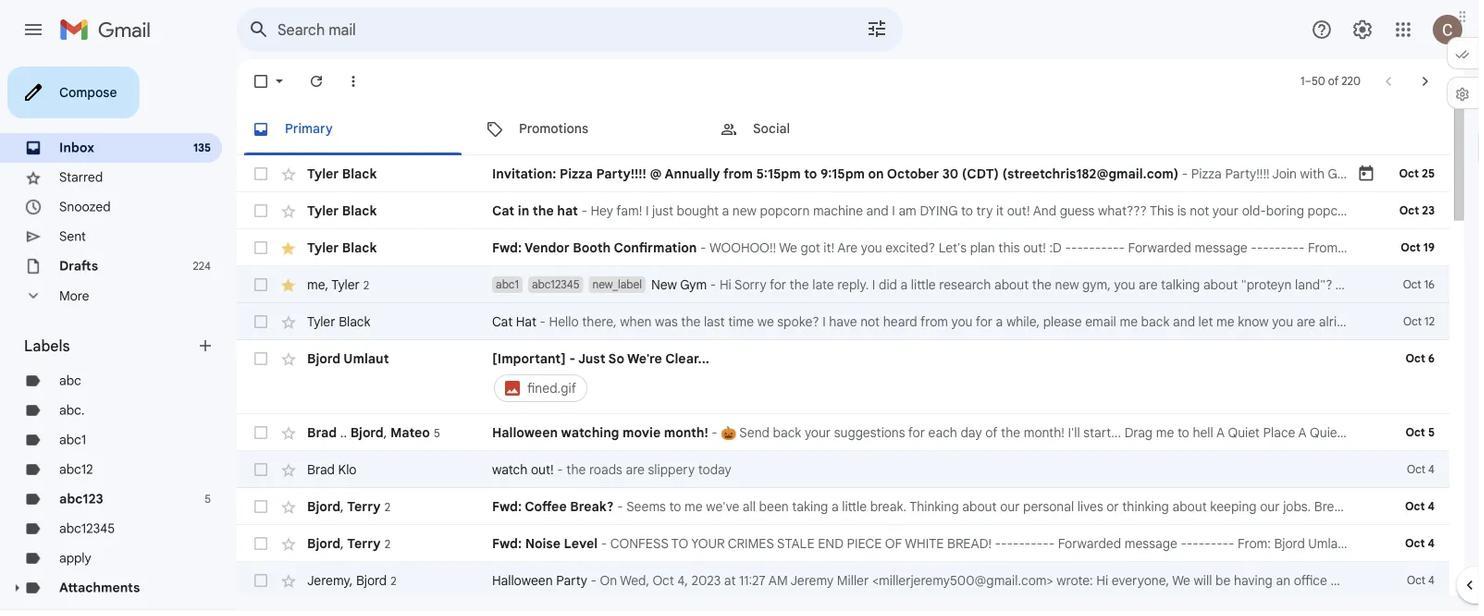 Task type: describe. For each thing, give the bounding box(es) containing it.
23
[[1422, 204, 1435, 218]]

1
[[1301, 74, 1305, 88]]

at
[[724, 573, 736, 589]]

1 month! from the left
[[664, 425, 708, 441]]

1 vertical spatial and
[[1173, 314, 1195, 330]]

break?
[[570, 499, 614, 515]]

oct left 6
[[1406, 352, 1425, 366]]

fwd: for fwd: vendor booth confirmation - woohoo!! we got it! are you excited? let's plan this out! :d ---------- forwarded message --------- from: terry turtle <terryturtle
[[492, 240, 522, 256]]

pizza
[[560, 166, 593, 182]]

1 vertical spatial forwarded
[[1058, 536, 1121, 552]]

1 place from the left
[[1263, 425, 1295, 441]]

2 horizontal spatial little
[[1441, 277, 1466, 293]]

1 vertical spatial on
[[1429, 573, 1444, 589]]

6
[[1428, 352, 1435, 366]]

5:15pm
[[756, 166, 801, 182]]

oct left 23
[[1399, 204, 1419, 218]]

50
[[1312, 74, 1325, 88]]

me , tyler 2
[[307, 276, 369, 293]]

i left have
[[823, 314, 826, 330]]

1 a from the left
[[1216, 425, 1225, 441]]

1 row from the top
[[237, 155, 1449, 192]]

to right seems
[[669, 499, 681, 515]]

tab list inside "main content"
[[237, 104, 1449, 155]]

crimes
[[728, 536, 774, 552]]

fwd: noise level - confess to your crimes stale end piece of white bread! ---------- forwarded message --------- from: bjord umlaut <sicritbjordd@gmail.c
[[492, 536, 1479, 552]]

2 for halloween party - on wed, oct 4, 2023 at 11:27 am jeremy miller <millerjeremy500@gmail.com> wrote: hi everyone, we will be having an office halloween party on 10/31.
[[391, 574, 396, 588]]

a right did
[[900, 277, 908, 293]]

inbox link
[[59, 140, 94, 156]]

a left ba
[[1460, 499, 1467, 515]]

fam!
[[616, 203, 642, 219]]

abc12345 inside labels navigation
[[59, 521, 115, 537]]

booth
[[573, 240, 611, 256]]

try
[[976, 203, 993, 219]]

me right email
[[1120, 314, 1138, 330]]

attachments
[[59, 580, 140, 596]]

about down this
[[994, 277, 1029, 293]]

personal
[[1023, 499, 1074, 515]]

level
[[564, 536, 598, 552]]

tyler black for invitation: pizza party!!!! @ annually from 5:15pm to 9:15pm on october 30 (cdt) (streetchris182@gmail.com)
[[307, 166, 377, 182]]

black for fwd: vendor booth confirmation - woohoo!! we got it! are you excited? let's plan this out! :d ---------- forwarded message --------- from: terry turtle <terryturtle
[[342, 240, 377, 256]]

sent link
[[59, 228, 86, 245]]

more
[[59, 288, 89, 304]]

day
[[961, 425, 982, 441]]

you right gym,
[[1114, 277, 1135, 293]]

0 horizontal spatial your
[[805, 425, 831, 441]]

2 our from the left
[[1260, 499, 1280, 515]]

, for fwd: noise level
[[340, 535, 344, 552]]

, for halloween party
[[349, 572, 353, 589]]

what???
[[1098, 203, 1147, 219]]

keeping
[[1210, 499, 1257, 515]]

19
[[1423, 241, 1435, 255]]

halloween left 'party'
[[1331, 573, 1391, 589]]

on
[[600, 573, 617, 589]]

gym
[[680, 277, 707, 293]]

oct 23
[[1399, 204, 1435, 218]]

snoozed link
[[59, 199, 111, 215]]

nope!
[[1417, 203, 1452, 219]]

(cdt)
[[962, 166, 999, 182]]

oct left 16
[[1403, 278, 1421, 292]]

2 for fwd: noise level - confess to your crimes stale end piece of white bread! ---------- forwarded message --------- from: bjord umlaut <sicritbjordd@gmail.c
[[385, 537, 390, 551]]

send
[[739, 425, 770, 441]]

email
[[1085, 314, 1116, 330]]

start...
[[1083, 425, 1121, 441]]

just
[[578, 351, 605, 367]]

piece
[[847, 536, 882, 552]]

1 horizontal spatial not
[[1190, 203, 1209, 219]]

the left roads
[[566, 462, 586, 478]]

fined.gif
[[527, 380, 576, 396]]

1 horizontal spatial we
[[1172, 573, 1190, 589]]

thinking
[[1122, 499, 1169, 515]]

office
[[1294, 573, 1327, 589]]

today
[[698, 462, 732, 478]]

a down 19
[[1430, 277, 1438, 293]]

abc. link
[[59, 402, 85, 419]]

old-
[[1242, 203, 1266, 219]]

new_label
[[592, 278, 642, 292]]

drafts
[[59, 258, 98, 274]]

machine!
[[1361, 203, 1414, 219]]

starred
[[59, 169, 103, 185]]

toolbar inside "main content"
[[1296, 461, 1444, 479]]

1 horizontal spatial jeremy
[[790, 573, 834, 589]]

1 vertical spatial out!
[[1023, 240, 1046, 256]]

abc link
[[59, 373, 81, 389]]

2 horizontal spatial for
[[976, 314, 993, 330]]

abc123
[[59, 491, 103, 507]]

0 vertical spatial on
[[868, 166, 884, 182]]

you right are
[[861, 240, 882, 256]]

4 tyler black from the top
[[307, 314, 370, 330]]

0 horizontal spatial from
[[723, 166, 753, 182]]

a right taking
[[831, 499, 839, 515]]

wrote:
[[1057, 573, 1093, 589]]

halloween party - on wed, oct 4, 2023 at 11:27 am jeremy miller <millerjeremy500@gmail.com> wrote: hi everyone, we will be having an office halloween party on 10/31.
[[492, 573, 1479, 589]]

cat hat - hello there, when was the last time we spoke? i have not heard from you for a while, please email me back and let me know you are alright!
[[492, 314, 1360, 330]]

the right day
[[1001, 425, 1020, 441]]

apply link
[[59, 550, 91, 567]]

labels
[[24, 337, 70, 355]]

slippery
[[648, 462, 695, 478]]

social tab
[[705, 104, 938, 155]]

5 row from the top
[[237, 303, 1449, 340]]

calendar event image
[[1357, 165, 1375, 183]]

halloween for halloween watching movie month!
[[492, 425, 558, 441]]

- inside cell
[[569, 351, 576, 367]]

about up fwd: noise level - confess to your crimes stale end piece of white bread! ---------- forwarded message --------- from: bjord umlaut <sicritbjordd@gmail.c
[[962, 499, 997, 515]]

the left "late"
[[790, 277, 809, 293]]

<millerjeremy500@gmail.com>
[[872, 573, 1053, 589]]

2 row from the top
[[237, 192, 1479, 229]]

me left we've
[[685, 499, 703, 515]]

1 quiet from the left
[[1228, 425, 1260, 441]]

1 horizontal spatial from
[[920, 314, 948, 330]]

you right know at right bottom
[[1272, 314, 1293, 330]]

machine
[[813, 203, 863, 219]]

reply.
[[837, 277, 869, 293]]

to left 9:15pm
[[804, 166, 817, 182]]

0 horizontal spatial jeremy
[[307, 572, 349, 589]]

or
[[1107, 499, 1119, 515]]

oct down <sicritbjordd@gmail.c
[[1407, 574, 1425, 588]]

advanced search options image
[[858, 10, 895, 47]]

a left while,
[[996, 314, 1003, 330]]

🎃 image
[[721, 426, 736, 441]]

roads
[[589, 462, 622, 478]]

a right bought
[[722, 203, 729, 219]]

1 50 of 220
[[1301, 74, 1361, 88]]

me right let
[[1216, 314, 1235, 330]]

we've
[[706, 499, 739, 515]]

me right drag at the right bottom of the page
[[1156, 425, 1174, 441]]

in
[[518, 203, 529, 219]]

terry for fwd: noise level - confess to your crimes stale end piece of white bread! ---------- forwarded message --------- from: bjord umlaut <sicritbjordd@gmail.c
[[347, 535, 381, 552]]

been
[[759, 499, 789, 515]]

row containing jeremy
[[237, 562, 1479, 611]]

party!!!!
[[596, 166, 646, 182]]

1 vertical spatial hi
[[1096, 573, 1108, 589]]

the left 'last'
[[681, 314, 701, 330]]

oct down 'oct 6'
[[1405, 426, 1425, 440]]

2 inside me , tyler 2
[[363, 278, 369, 292]]

late
[[812, 277, 834, 293]]

are left good.
[[1357, 499, 1376, 515]]

it
[[996, 203, 1004, 219]]

0 vertical spatial out!
[[1007, 203, 1030, 219]]

gym,
[[1082, 277, 1111, 293]]

was
[[655, 314, 678, 330]]

row containing brad
[[237, 414, 1449, 451]]

Search mail text field
[[278, 20, 814, 39]]

klo
[[338, 462, 357, 478]]

0 vertical spatial back
[[1141, 314, 1170, 330]]

brad for brad .. bjord , mateo 5
[[307, 424, 337, 441]]

support image
[[1311, 19, 1333, 41]]

5 inside 'brad .. bjord , mateo 5'
[[434, 426, 440, 440]]

me up bjord umlaut
[[307, 276, 325, 293]]

about left 'keeping'
[[1172, 499, 1207, 515]]

watch
[[492, 462, 528, 478]]

2 place from the left
[[1345, 425, 1377, 441]]

did
[[879, 277, 897, 293]]

2 quiet from the left
[[1310, 425, 1342, 441]]

boring
[[1266, 203, 1304, 219]]

gmail image
[[59, 11, 160, 48]]

0 vertical spatial of
[[1328, 74, 1339, 88]]

0 horizontal spatial from:
[[1238, 536, 1271, 552]]

main content containing primary
[[237, 104, 1479, 611]]

clear...
[[665, 351, 709, 367]]

fwd: for fwd: coffee break? - seems to me we've all been taking a little break. thinking about our personal lives or thinking about keeping our jobs. breaks are good. it's not a ba
[[492, 499, 522, 515]]

have
[[829, 314, 857, 330]]

watching
[[561, 425, 619, 441]]

are right roads
[[626, 462, 645, 478]]

2023
[[692, 573, 721, 589]]

sc
[[1469, 277, 1479, 293]]

hell
[[1193, 425, 1213, 441]]

i left just
[[646, 203, 649, 219]]

snoozed
[[59, 199, 111, 215]]

mateo
[[390, 424, 430, 441]]

it's
[[1417, 499, 1434, 515]]

0 vertical spatial hi
[[720, 277, 732, 293]]

alright!
[[1319, 314, 1360, 330]]

sorry
[[734, 277, 766, 293]]

guess
[[1060, 203, 1095, 219]]

1 horizontal spatial new
[[1055, 277, 1079, 293]]

last
[[704, 314, 725, 330]]

0 vertical spatial terry
[[1344, 240, 1374, 256]]

oct left the 12
[[1403, 315, 1422, 329]]

0 horizontal spatial new
[[732, 203, 757, 219]]

220
[[1341, 74, 1361, 88]]

movie
[[622, 425, 661, 441]]

row containing bjord umlaut
[[237, 340, 1449, 414]]

1 horizontal spatial forwarded
[[1128, 240, 1191, 256]]

abc12
[[59, 462, 93, 478]]

bjord , terry 2 for fwd: coffee break? - seems to me we've all been taking a little break. thinking about our personal lives or thinking about keeping our jobs. breaks are good. it's not a ba
[[307, 498, 390, 515]]

11:27
[[739, 573, 766, 589]]



Task type: locate. For each thing, give the bounding box(es) containing it.
11 row from the top
[[237, 562, 1479, 611]]

dying
[[920, 203, 958, 219]]

1 horizontal spatial abc12345
[[532, 278, 579, 292]]

1 vertical spatial bjord , terry 2
[[307, 535, 390, 552]]

abc123 link
[[59, 491, 103, 507]]

0 vertical spatial for
[[769, 277, 786, 293]]

fwd: left noise
[[492, 536, 522, 552]]

0 horizontal spatial we
[[779, 240, 797, 256]]

0 vertical spatial bjord , terry 2
[[307, 498, 390, 515]]

umlaut down breaks
[[1308, 536, 1350, 552]]

1 vertical spatial abc1
[[59, 432, 86, 448]]

to left hell
[[1177, 425, 1189, 441]]

heard
[[883, 314, 917, 330]]

new gym - hi sorry for the late reply. i did a little research about the new gym, you are talking about "proteyn land"? the reviews are a little sc
[[651, 277, 1479, 293]]

black for invitation: pizza party!!!! @ annually from 5:15pm to 9:15pm on october 30 (cdt) (streetchris182@gmail.com) -
[[342, 166, 377, 182]]

oct 12
[[1403, 315, 1435, 329]]

2 cat from the top
[[492, 314, 513, 330]]

are left alright!
[[1297, 314, 1316, 330]]

tyler black for cat in the hat
[[307, 203, 377, 219]]

0 horizontal spatial quiet
[[1228, 425, 1260, 441]]

jeremy
[[307, 572, 349, 589], [790, 573, 834, 589]]

tyler black for fwd: vendor booth confirmation
[[307, 240, 377, 256]]

1 horizontal spatial umlaut
[[1308, 536, 1350, 552]]

terry up jeremy , bjord 2
[[347, 535, 381, 552]]

0 horizontal spatial umlaut
[[344, 351, 389, 367]]

not right is
[[1190, 203, 1209, 219]]

your
[[1213, 203, 1239, 219], [805, 425, 831, 441]]

1 horizontal spatial 5
[[434, 426, 440, 440]]

0 horizontal spatial our
[[1000, 499, 1020, 515]]

1 bjord , terry 2 from the top
[[307, 498, 390, 515]]

terry for fwd: coffee break? - seems to me we've all been taking a little break. thinking about our personal lives or thinking about keeping our jobs. breaks are good. it's not a ba
[[347, 498, 381, 515]]

bjord , terry 2 down klo
[[307, 498, 390, 515]]

please
[[1043, 314, 1082, 330]]

oct
[[1399, 167, 1419, 181], [1399, 204, 1419, 218], [1401, 241, 1421, 255], [1403, 278, 1421, 292], [1403, 315, 1422, 329], [1406, 352, 1425, 366], [1405, 426, 1425, 440], [1405, 500, 1425, 514], [1405, 537, 1425, 551], [652, 573, 674, 589], [1407, 574, 1425, 588]]

1 vertical spatial from
[[920, 314, 948, 330]]

from left 5:15pm
[[723, 166, 753, 182]]

terry down klo
[[347, 498, 381, 515]]

are
[[837, 240, 858, 256]]

on right 9:15pm
[[868, 166, 884, 182]]

a up jobs.
[[1298, 425, 1307, 441]]

from right the heard
[[920, 314, 948, 330]]

out! left :d
[[1023, 240, 1046, 256]]

1 this from the left
[[1150, 203, 1174, 219]]

tyler for cat in the hat - hey fam! i just bought a new popcorn machine and i am dying to try it out! and guess what??? this is not your old-boring popcorn machine! nope! this
[[307, 203, 339, 219]]

from: up land"?
[[1308, 240, 1341, 256]]

oct 5
[[1405, 426, 1435, 440]]

let
[[1198, 314, 1213, 330]]

so
[[608, 351, 624, 367]]

more image
[[344, 72, 363, 91]]

10 row from the top
[[237, 525, 1479, 562]]

0 horizontal spatial little
[[842, 499, 867, 515]]

from:
[[1308, 240, 1341, 256], [1238, 536, 1271, 552]]

cell containing [important] - just so we're clear...
[[492, 350, 1357, 405]]

0 horizontal spatial popcorn
[[760, 203, 810, 219]]

breaks
[[1314, 499, 1354, 515]]

0 horizontal spatial place
[[1263, 425, 1295, 441]]

2 inside jeremy , bjord 2
[[391, 574, 396, 588]]

everyone,
[[1112, 573, 1169, 589]]

for right the sorry
[[769, 277, 786, 293]]

on
[[868, 166, 884, 182], [1429, 573, 1444, 589]]

1 vertical spatial abc12345
[[59, 521, 115, 537]]

oct 4 for fwd: coffee break? - seems to me we've all been taking a little break. thinking about our personal lives or thinking about keeping our jobs. breaks are good. it's not a ba
[[1405, 500, 1435, 514]]

0 horizontal spatial month!
[[664, 425, 708, 441]]

black
[[342, 166, 377, 182], [342, 203, 377, 219], [342, 240, 377, 256], [339, 314, 370, 330]]

row down piece
[[237, 562, 1479, 611]]

0 horizontal spatial on
[[868, 166, 884, 182]]

0 vertical spatial and
[[866, 203, 889, 219]]

abc12345 link
[[59, 521, 115, 537]]

the right in
[[533, 203, 554, 219]]

0 vertical spatial not
[[1190, 203, 1209, 219]]

umlaut up 'brad .. bjord , mateo 5'
[[344, 351, 389, 367]]

1 cat from the top
[[492, 203, 514, 219]]

you down research
[[951, 314, 973, 330]]

you
[[861, 240, 882, 256], [1114, 277, 1135, 293], [951, 314, 973, 330], [1272, 314, 1293, 330]]

5 inside labels navigation
[[205, 493, 211, 506]]

jeremy , bjord 2
[[307, 572, 396, 589]]

1 horizontal spatial and
[[1173, 314, 1195, 330]]

brad left klo
[[307, 462, 335, 478]]

1 horizontal spatial month!
[[1024, 425, 1065, 441]]

about up let
[[1203, 277, 1238, 293]]

0 vertical spatial forwarded
[[1128, 240, 1191, 256]]

abc1 inside "main content"
[[496, 278, 519, 292]]

0 vertical spatial 4
[[1428, 500, 1435, 514]]

good.
[[1380, 499, 1414, 515]]

1 vertical spatial umlaut
[[1308, 536, 1350, 552]]

1 vertical spatial new
[[1055, 277, 1079, 293]]

white
[[905, 536, 944, 552]]

seems
[[626, 499, 666, 515]]

excited?
[[886, 240, 935, 256]]

0 horizontal spatial and
[[866, 203, 889, 219]]

compose
[[59, 84, 117, 100]]

row down reply.
[[237, 303, 1449, 340]]

6 row from the top
[[237, 340, 1449, 414]]

0 vertical spatial from
[[723, 166, 753, 182]]

row down have
[[237, 340, 1449, 414]]

row containing me
[[237, 266, 1479, 303]]

cell inside "main content"
[[492, 350, 1357, 405]]

2 vertical spatial out!
[[531, 462, 554, 478]]

0 horizontal spatial back
[[773, 425, 801, 441]]

popcorn right boring
[[1308, 203, 1357, 219]]

1 horizontal spatial on
[[1429, 573, 1444, 589]]

1 vertical spatial 4
[[1428, 537, 1435, 551]]

2 a from the left
[[1298, 425, 1307, 441]]

little for fwd: coffee break? - seems to me we've all been taking a little break. thinking about our personal lives or thinking about keeping our jobs. breaks are good. it's not a ba
[[842, 499, 867, 515]]

i
[[646, 203, 649, 219], [892, 203, 895, 219], [872, 277, 875, 293], [823, 314, 826, 330]]

quiet
[[1228, 425, 1260, 441], [1310, 425, 1342, 441]]

break.
[[870, 499, 907, 515]]

not right it's
[[1437, 499, 1457, 515]]

reviews
[[1361, 277, 1405, 293]]

and left am
[[866, 203, 889, 219]]

0 vertical spatial umlaut
[[344, 351, 389, 367]]

popcorn down 5:15pm
[[760, 203, 810, 219]]

2 vertical spatial not
[[1437, 499, 1457, 515]]

will
[[1194, 573, 1212, 589]]

2 horizontal spatial 5
[[1428, 426, 1435, 440]]

oct up <sicritbjordd@gmail.c
[[1405, 500, 1425, 514]]

3 fwd: from the top
[[492, 536, 522, 552]]

135
[[193, 141, 211, 155]]

this left is
[[1150, 203, 1174, 219]]

the
[[1335, 277, 1357, 293]]

2 for fwd: coffee break? - seems to me we've all been taking a little break. thinking about our personal lives or thinking about keeping our jobs. breaks are good. it's not a ba
[[385, 500, 390, 514]]

talking
[[1161, 277, 1200, 293]]

4 right 'party'
[[1428, 574, 1435, 588]]

1 vertical spatial brad
[[307, 462, 335, 478]]

1 vertical spatial terry
[[347, 498, 381, 515]]

older image
[[1416, 72, 1435, 91]]

2 fwd: from the top
[[492, 499, 522, 515]]

your left the suggestions on the bottom right of page
[[805, 425, 831, 441]]

tyler for fwd: vendor booth confirmation - woohoo!! we got it! are you excited? let's plan this out! :d ---------- forwarded message --------- from: terry turtle <terryturtle
[[307, 240, 339, 256]]

abc12345 inside "main content"
[[532, 278, 579, 292]]

, for fwd: coffee break?
[[340, 498, 344, 515]]

0 horizontal spatial this
[[1150, 203, 1174, 219]]

0 vertical spatial new
[[732, 203, 757, 219]]

a
[[722, 203, 729, 219], [900, 277, 908, 293], [1430, 277, 1438, 293], [996, 314, 1003, 330], [831, 499, 839, 515], [1460, 499, 1467, 515]]

search mail image
[[242, 13, 276, 46]]

promotions tab
[[471, 104, 704, 155]]

brad
[[307, 424, 337, 441], [307, 462, 335, 478]]

fwd: left vendor
[[492, 240, 522, 256]]

little left sc
[[1441, 277, 1466, 293]]

1 horizontal spatial quiet
[[1310, 425, 1342, 441]]

confirmation
[[614, 240, 697, 256]]

row up piece
[[237, 488, 1479, 525]]

of inside "main content"
[[985, 425, 998, 441]]

halloween for halloween party - on wed, oct 4, 2023 at 11:27 am jeremy miller <millerjeremy500@gmail.com> wrote: hi everyone, we will be having an office halloween party on 10/31.
[[492, 573, 553, 589]]

0 horizontal spatial for
[[769, 277, 786, 293]]

1 vertical spatial your
[[805, 425, 831, 441]]

abc12 link
[[59, 462, 93, 478]]

1 popcorn from the left
[[760, 203, 810, 219]]

abc1 up 'hat'
[[496, 278, 519, 292]]

little
[[911, 277, 936, 293], [1441, 277, 1466, 293], [842, 499, 867, 515]]

drafts link
[[59, 258, 98, 274]]

place up jobs.
[[1263, 425, 1295, 441]]

quiet up breaks
[[1310, 425, 1342, 441]]

2 this from the left
[[1455, 203, 1479, 219]]

4 for fwd: coffee break? - seems to me we've all been taking a little break. thinking about our personal lives or thinking about keeping our jobs. breaks are good. it's not a ba
[[1428, 500, 1435, 514]]

0 vertical spatial your
[[1213, 203, 1239, 219]]

2 horizontal spatial not
[[1437, 499, 1457, 515]]

terry left turtle
[[1344, 240, 1374, 256]]

oct 4 for fwd: noise level - confess to your crimes stale end piece of white bread! ---------- forwarded message --------- from: bjord umlaut <sicritbjordd@gmail.c
[[1405, 537, 1435, 551]]

1 our from the left
[[1000, 499, 1020, 515]]

1 horizontal spatial place
[[1345, 425, 1377, 441]]

little for new gym - hi sorry for the late reply. i did a little research about the new gym, you are talking about "proteyn land"? the reviews are a little sc
[[911, 277, 936, 293]]

are right reviews
[[1408, 277, 1427, 293]]

we left got
[[779, 240, 797, 256]]

0 vertical spatial fwd:
[[492, 240, 522, 256]]

know
[[1238, 314, 1269, 330]]

0 horizontal spatial 5
[[205, 493, 211, 506]]

2 vertical spatial oct 4
[[1407, 574, 1435, 588]]

hat
[[516, 314, 536, 330]]

1 vertical spatial fwd:
[[492, 499, 522, 515]]

bread!
[[947, 536, 992, 552]]

for left each
[[908, 425, 925, 441]]

1 vertical spatial not
[[860, 314, 880, 330]]

None search field
[[237, 7, 903, 52]]

1 horizontal spatial for
[[908, 425, 925, 441]]

0 vertical spatial brad
[[307, 424, 337, 441]]

2 brad from the top
[[307, 462, 335, 478]]

while,
[[1006, 314, 1040, 330]]

oct left 19
[[1401, 241, 1421, 255]]

hi right wrote:
[[1096, 573, 1108, 589]]

cell
[[492, 350, 1357, 405]]

fwd: down watch
[[492, 499, 522, 515]]

4 right good.
[[1428, 500, 1435, 514]]

fwd: vendor booth confirmation - woohoo!! we got it! are you excited? let's plan this out! :d ---------- forwarded message --------- from: terry turtle <terryturtle
[[492, 240, 1479, 256]]

cat for cat hat - hello there, when was the last time we spoke? i have not heard from you for a while, please email me back and let me know you are alright!
[[492, 314, 513, 330]]

i left am
[[892, 203, 895, 219]]

oct left 4,
[[652, 573, 674, 589]]

oct 4 down it's
[[1405, 537, 1435, 551]]

let's
[[939, 240, 967, 256]]

labels heading
[[24, 337, 196, 355]]

new up the woohoo!!
[[732, 203, 757, 219]]

None checkbox
[[252, 313, 270, 331], [252, 572, 270, 590], [252, 313, 270, 331], [252, 572, 270, 590]]

coffee
[[525, 499, 567, 515]]

message
[[1195, 240, 1248, 256], [1125, 536, 1177, 552]]

promotions
[[519, 121, 588, 137]]

there,
[[582, 314, 617, 330]]

2 month! from the left
[[1024, 425, 1065, 441]]

tab list
[[237, 104, 1449, 155]]

cat left 'hat'
[[492, 314, 513, 330]]

brad .. bjord , mateo 5
[[307, 424, 440, 441]]

7 row from the top
[[237, 414, 1449, 451]]

2 bjord , terry 2 from the top
[[307, 535, 390, 552]]

1 horizontal spatial little
[[911, 277, 936, 293]]

2 vertical spatial for
[[908, 425, 925, 441]]

labels navigation
[[0, 59, 237, 611]]

30
[[942, 166, 959, 182]]

8 row from the top
[[237, 451, 1449, 488]]

1 vertical spatial of
[[985, 425, 998, 441]]

2 tyler black from the top
[[307, 203, 377, 219]]

1 vertical spatial we
[[1172, 573, 1190, 589]]

1 vertical spatial oct 4
[[1405, 537, 1435, 551]]

bjord , terry 2 for fwd: noise level - confess to your crimes stale end piece of white bread! ---------- forwarded message --------- from: bjord umlaut <sicritbjordd@gmail.c
[[307, 535, 390, 552]]

primary
[[285, 121, 333, 137]]

not right have
[[860, 314, 880, 330]]

row containing brad klo
[[237, 451, 1449, 488]]

4 for halloween party - on wed, oct 4, 2023 at 11:27 am jeremy miller <millerjeremy500@gmail.com> wrote: hi everyone, we will be having an office halloween party on 10/31.
[[1428, 574, 1435, 588]]

2 vertical spatial fwd:
[[492, 536, 522, 552]]

oct 4 down <sicritbjordd@gmail.c
[[1407, 574, 1435, 588]]

bjord umlaut
[[307, 351, 389, 367]]

9 row from the top
[[237, 488, 1479, 525]]

jobs.
[[1283, 499, 1311, 515]]

little right did
[[911, 277, 936, 293]]

of right 50
[[1328, 74, 1339, 88]]

0 vertical spatial from:
[[1308, 240, 1341, 256]]

1 horizontal spatial our
[[1260, 499, 1280, 515]]

1 horizontal spatial popcorn
[[1308, 203, 1357, 219]]

our left personal
[[1000, 499, 1020, 515]]

bjord , terry 2 up jeremy , bjord 2
[[307, 535, 390, 552]]

it!
[[824, 240, 834, 256]]

black for cat in the hat - hey fam! i just bought a new popcorn machine and i am dying to try it out! and guess what??? this is not your old-boring popcorn machine! nope! this
[[342, 203, 377, 219]]

and
[[866, 203, 889, 219], [1173, 314, 1195, 330]]

month! up slippery
[[664, 425, 708, 441]]

1 vertical spatial back
[[773, 425, 801, 441]]

main menu image
[[22, 19, 44, 41]]

to left try
[[961, 203, 973, 219]]

@
[[650, 166, 662, 182]]

0 vertical spatial we
[[779, 240, 797, 256]]

:d
[[1049, 240, 1062, 256]]

1 horizontal spatial abc1
[[496, 278, 519, 292]]

1 horizontal spatial from:
[[1308, 240, 1341, 256]]

row down are
[[237, 266, 1479, 303]]

from: up "having"
[[1238, 536, 1271, 552]]

i left did
[[872, 277, 875, 293]]

1 horizontal spatial message
[[1195, 240, 1248, 256]]

the down :d
[[1032, 277, 1052, 293]]

1 vertical spatial for
[[976, 314, 993, 330]]

4 for fwd: noise level - confess to your crimes stale end piece of white bread! ---------- forwarded message --------- from: bjord umlaut <sicritbjordd@gmail.c
[[1428, 537, 1435, 551]]

time
[[728, 314, 754, 330]]

0 horizontal spatial hi
[[720, 277, 732, 293]]

4 row from the top
[[237, 266, 1479, 303]]

are
[[1139, 277, 1158, 293], [1408, 277, 1427, 293], [1297, 314, 1316, 330], [626, 462, 645, 478], [1357, 499, 1376, 515]]

are left talking
[[1139, 277, 1158, 293]]

attachments link
[[59, 580, 140, 596]]

oct left 25
[[1399, 167, 1419, 181]]

forwarded up talking
[[1128, 240, 1191, 256]]

[important] - just so we're clear... link
[[492, 350, 1348, 368]]

row up machine
[[237, 155, 1449, 192]]

is
[[1177, 203, 1187, 219]]

5
[[1428, 426, 1435, 440], [434, 426, 440, 440], [205, 493, 211, 506]]

am
[[899, 203, 917, 219]]

2
[[363, 278, 369, 292], [1381, 425, 1387, 441], [385, 500, 390, 514], [385, 537, 390, 551], [391, 574, 396, 588]]

1 brad from the top
[[307, 424, 337, 441]]

0 vertical spatial abc12345
[[532, 278, 579, 292]]

3 row from the top
[[237, 229, 1479, 266]]

0 horizontal spatial not
[[860, 314, 880, 330]]

oct 25
[[1399, 167, 1435, 181]]

abc1 inside labels navigation
[[59, 432, 86, 448]]

your left old-
[[1213, 203, 1239, 219]]

a right hell
[[1216, 425, 1225, 441]]

main content
[[237, 104, 1479, 611]]

lives
[[1077, 499, 1103, 515]]

0 horizontal spatial of
[[985, 425, 998, 441]]

1 horizontal spatial of
[[1328, 74, 1339, 88]]

2 vertical spatial terry
[[347, 535, 381, 552]]

2 popcorn from the left
[[1308, 203, 1357, 219]]

fwd: for fwd: noise level - confess to your crimes stale end piece of white bread! ---------- forwarded message --------- from: bjord umlaut <sicritbjordd@gmail.c
[[492, 536, 522, 552]]

1 tyler black from the top
[[307, 166, 377, 182]]

1 horizontal spatial hi
[[1096, 573, 1108, 589]]

settings image
[[1351, 19, 1374, 41]]

0 vertical spatial message
[[1195, 240, 1248, 256]]

0 vertical spatial abc1
[[496, 278, 519, 292]]

out!
[[1007, 203, 1030, 219], [1023, 240, 1046, 256], [531, 462, 554, 478]]

1 horizontal spatial back
[[1141, 314, 1170, 330]]

out! right watch
[[531, 462, 554, 478]]

this right "nope!"
[[1455, 203, 1479, 219]]

back down talking
[[1141, 314, 1170, 330]]

abc12345 down abc123 link
[[59, 521, 115, 537]]

1 vertical spatial message
[[1125, 536, 1177, 552]]

0 vertical spatial cat
[[492, 203, 514, 219]]

this
[[1150, 203, 1174, 219], [1455, 203, 1479, 219]]

row
[[237, 155, 1449, 192], [237, 192, 1479, 229], [237, 229, 1479, 266], [237, 266, 1479, 303], [237, 303, 1449, 340], [237, 340, 1449, 414], [237, 414, 1449, 451], [237, 451, 1449, 488], [237, 488, 1479, 525], [237, 525, 1479, 562], [237, 562, 1479, 611]]

3 tyler black from the top
[[307, 240, 377, 256]]

primary tab
[[237, 104, 469, 155]]

from
[[723, 166, 753, 182], [920, 314, 948, 330]]

drag
[[1124, 425, 1153, 441]]

oct 4 for halloween party - on wed, oct 4, 2023 at 11:27 am jeremy miller <millerjeremy500@gmail.com> wrote: hi everyone, we will be having an office halloween party on 10/31.
[[1407, 574, 1435, 588]]

to
[[671, 536, 688, 552]]

back
[[1141, 314, 1170, 330], [773, 425, 801, 441]]

toolbar
[[1296, 461, 1444, 479]]

tyler
[[307, 166, 339, 182], [307, 203, 339, 219], [307, 240, 339, 256], [331, 276, 360, 293], [307, 314, 335, 330]]

halloween up watch
[[492, 425, 558, 441]]

halloween watching movie month!
[[492, 425, 708, 441]]

tyler for invitation: pizza party!!!! @ annually from 5:15pm to 9:15pm on october 30 (cdt) (streetchris182@gmail.com) -
[[307, 166, 339, 182]]

1 fwd: from the top
[[492, 240, 522, 256]]

brad for brad klo
[[307, 462, 335, 478]]

None checkbox
[[252, 72, 270, 91], [252, 165, 270, 183], [252, 202, 270, 220], [252, 239, 270, 257], [252, 276, 270, 294], [252, 350, 270, 368], [252, 424, 270, 442], [252, 461, 270, 479], [252, 498, 270, 516], [252, 535, 270, 553], [252, 72, 270, 91], [252, 165, 270, 183], [252, 202, 270, 220], [252, 239, 270, 257], [252, 276, 270, 294], [252, 350, 270, 368], [252, 424, 270, 442], [252, 461, 270, 479], [252, 498, 270, 516], [252, 535, 270, 553]]

oct up 'party'
[[1405, 537, 1425, 551]]

refresh image
[[307, 72, 326, 91]]

2 vertical spatial 4
[[1428, 574, 1435, 588]]

tab list containing primary
[[237, 104, 1449, 155]]

1 horizontal spatial this
[[1455, 203, 1479, 219]]

1 horizontal spatial a
[[1298, 425, 1307, 441]]

cat for cat in the hat - hey fam! i just bought a new popcorn machine and i am dying to try it out! and guess what??? this is not your old-boring popcorn machine! nope! this
[[492, 203, 514, 219]]

1 horizontal spatial your
[[1213, 203, 1239, 219]]

oct 4
[[1405, 500, 1435, 514], [1405, 537, 1435, 551], [1407, 574, 1435, 588]]

abc1 down "abc." link
[[59, 432, 86, 448]]

month!
[[664, 425, 708, 441], [1024, 425, 1065, 441]]



Task type: vqa. For each thing, say whether or not it's contained in the screenshot.
bottom Terry
yes



